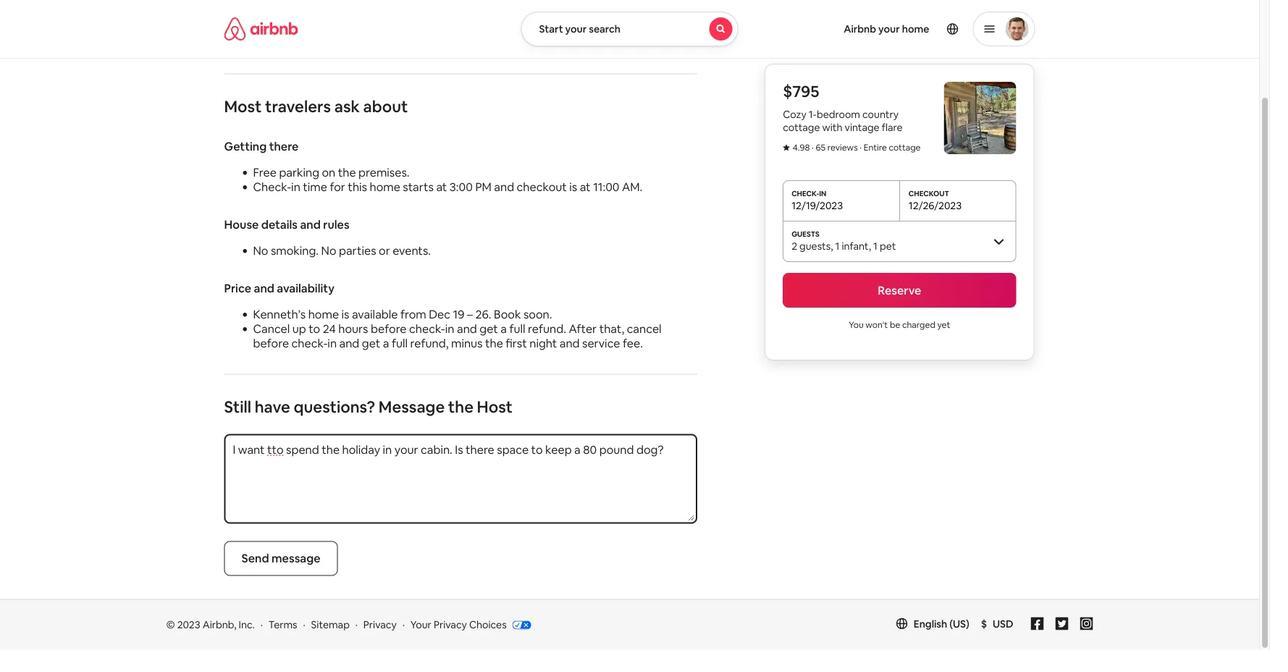 Task type: describe. For each thing, give the bounding box(es) containing it.
$795 cozy 1-bedroom country cottage with vintage flare
[[783, 81, 903, 134]]

to
[[309, 322, 320, 337]]

responds
[[273, 35, 322, 50]]

airbnb
[[844, 22, 877, 35]]

cozy
[[783, 108, 807, 121]]

26.
[[476, 308, 492, 322]]

1 horizontal spatial cottage
[[889, 142, 921, 153]]

1 privacy from the left
[[364, 619, 397, 632]]

within
[[325, 35, 357, 50]]

with
[[823, 121, 843, 134]]

1 horizontal spatial check-
[[409, 322, 445, 337]]

travelers
[[265, 97, 331, 117]]

message
[[379, 397, 445, 418]]

cancel
[[253, 322, 290, 337]]

home inside kenneth's home is available from dec 19 – 26. book soon. cancel up to 24 hours before check-in and get a full refund. after that, cancel before check-in and get a full refund, minus the first night and service fee.
[[308, 308, 339, 322]]

country
[[863, 108, 899, 121]]

your for airbnb
[[879, 22, 900, 35]]

pet
[[880, 240, 896, 253]]

have
[[255, 397, 290, 418]]

no smoking. no parties or events.
[[253, 244, 431, 259]]

1 horizontal spatial before
[[371, 322, 407, 337]]

am.
[[622, 180, 643, 195]]

usd
[[993, 618, 1014, 631]]

󰀄 4.98 · 65 reviews · entire cottage
[[783, 142, 921, 153]]

–
[[467, 308, 473, 322]]

typically
[[224, 35, 270, 50]]

getting
[[224, 139, 267, 154]]

about
[[363, 97, 408, 117]]

premises.
[[359, 166, 410, 180]]

and inside free parking on the premises. check-in time for this home starts at 3:00 pm and checkout is at 11:00 am.
[[494, 180, 514, 195]]

start your search
[[539, 22, 621, 35]]

1 horizontal spatial get
[[480, 322, 498, 337]]

check-
[[253, 180, 291, 195]]

after
[[569, 322, 597, 337]]

be
[[890, 319, 901, 331]]

message
[[272, 552, 321, 567]]

entire
[[864, 142, 887, 153]]

hours
[[339, 322, 368, 337]]

airbnb your home link
[[835, 14, 939, 44]]

the inside free parking on the premises. check-in time for this home starts at 3:00 pm and checkout is at 11:00 am.
[[338, 166, 356, 180]]

book
[[494, 308, 521, 322]]

in inside free parking on the premises. check-in time for this home starts at 3:00 pm and checkout is at 11:00 am.
[[291, 180, 301, 195]]

2
[[792, 240, 798, 253]]

you won't be charged yet
[[849, 319, 951, 331]]

starts
[[403, 180, 434, 195]]

kenneth's
[[253, 308, 306, 322]]

0 horizontal spatial before
[[253, 337, 289, 351]]

price and availability
[[224, 281, 335, 296]]

free parking on the premises. check-in time for this home starts at 3:00 pm and checkout is at 11:00 am.
[[253, 166, 643, 195]]

most travelers ask about
[[224, 97, 408, 117]]

contact kenneth typically responds within an hour
[[224, 10, 400, 50]]

house details and rules
[[224, 218, 350, 233]]

2 horizontal spatial ·
[[860, 142, 862, 153]]

still
[[224, 397, 251, 418]]

sitemap
[[311, 619, 350, 632]]

0 horizontal spatial full
[[392, 337, 408, 351]]

infant
[[842, 240, 869, 253]]

you
[[849, 319, 864, 331]]

1-
[[809, 108, 817, 121]]

hour
[[375, 35, 400, 50]]

is inside kenneth's home is available from dec 19 – 26. book soon. cancel up to 24 hours before check-in and get a full refund. after that, cancel before check-in and get a full refund, minus the first night and service fee.
[[342, 308, 350, 322]]

the inside kenneth's home is available from dec 19 – 26. book soon. cancel up to 24 hours before check-in and get a full refund. after that, cancel before check-in and get a full refund, minus the first night and service fee.
[[485, 337, 503, 351]]

terms link
[[269, 619, 297, 632]]

Start your search search field
[[521, 12, 739, 46]]

2 privacy from the left
[[434, 619, 467, 632]]

11:00
[[593, 180, 620, 195]]

reserve
[[878, 283, 922, 298]]

an
[[360, 35, 373, 50]]

2 horizontal spatial in
[[445, 322, 455, 337]]

airbnb your home
[[844, 22, 930, 35]]

󰀄
[[783, 142, 790, 152]]

navigate to twitter image
[[1056, 618, 1069, 631]]

english (us)
[[914, 618, 970, 631]]

2 at from the left
[[580, 180, 591, 195]]

navigate to instagram image
[[1081, 618, 1094, 631]]

kenneth's home is available from dec 19 – 26. book soon. cancel up to 24 hours before check-in and get a full refund. after that, cancel before check-in and get a full refund, minus the first night and service fee.
[[253, 308, 662, 351]]

0 horizontal spatial ·
[[261, 619, 263, 632]]

2023
[[177, 619, 200, 632]]

english (us) button
[[897, 618, 970, 631]]

from
[[401, 308, 426, 322]]

getting there
[[224, 139, 299, 154]]

checkout
[[517, 180, 567, 195]]

refund.
[[528, 322, 566, 337]]

guests
[[800, 240, 831, 253]]

details
[[261, 218, 298, 233]]

won't
[[866, 319, 888, 331]]



Task type: vqa. For each thing, say whether or not it's contained in the screenshot.
the phoenix,
no



Task type: locate. For each thing, give the bounding box(es) containing it.
is
[[570, 180, 578, 195], [342, 308, 350, 322]]

privacy link
[[364, 619, 397, 632]]

24
[[323, 322, 336, 337]]

in left time
[[291, 180, 301, 195]]

2 vertical spatial the
[[448, 397, 474, 418]]

home right this
[[370, 180, 401, 195]]

get down available
[[362, 337, 381, 351]]

before right hours
[[371, 322, 407, 337]]

that,
[[600, 322, 625, 337]]

your right start
[[565, 22, 587, 35]]

0 horizontal spatial privacy
[[364, 619, 397, 632]]

1 , from the left
[[831, 240, 834, 253]]

reserve button
[[783, 273, 1017, 308]]

time
[[303, 180, 327, 195]]

1 your from the left
[[565, 22, 587, 35]]

host
[[477, 397, 513, 418]]

cottage up 4.98 on the right
[[783, 121, 820, 134]]

your inside profile element
[[879, 22, 900, 35]]

on
[[322, 166, 336, 180]]

privacy
[[364, 619, 397, 632], [434, 619, 467, 632]]

in
[[291, 180, 301, 195], [445, 322, 455, 337], [328, 337, 337, 351]]

0 horizontal spatial in
[[291, 180, 301, 195]]

a down available
[[383, 337, 389, 351]]

$795
[[783, 81, 820, 101]]

smoking.
[[271, 244, 319, 259]]

0 vertical spatial is
[[570, 180, 578, 195]]

1 horizontal spatial privacy
[[434, 619, 467, 632]]

2 1 from the left
[[874, 240, 878, 253]]

0 horizontal spatial at
[[436, 180, 447, 195]]

in right to
[[328, 337, 337, 351]]

home right airbnb
[[902, 22, 930, 35]]

home right 'up'
[[308, 308, 339, 322]]

19
[[453, 308, 465, 322]]

parking
[[279, 166, 319, 180]]

0 horizontal spatial check-
[[292, 337, 328, 351]]

1 horizontal spatial in
[[328, 337, 337, 351]]

before
[[371, 322, 407, 337], [253, 337, 289, 351]]

your inside button
[[565, 22, 587, 35]]

send message
[[242, 552, 321, 567]]

1 left infant
[[836, 240, 840, 253]]

full left night
[[510, 322, 526, 337]]

0 horizontal spatial cottage
[[783, 121, 820, 134]]

2 your from the left
[[879, 22, 900, 35]]

home inside profile element
[[902, 22, 930, 35]]

0 horizontal spatial 1
[[836, 240, 840, 253]]

1 horizontal spatial home
[[370, 180, 401, 195]]

· left 65
[[812, 142, 814, 153]]

, left infant
[[831, 240, 834, 253]]

check- left 19
[[409, 322, 445, 337]]

1 at from the left
[[436, 180, 447, 195]]

price
[[224, 281, 251, 296]]

pm
[[476, 180, 492, 195]]

2 no from the left
[[321, 244, 337, 259]]

0 horizontal spatial get
[[362, 337, 381, 351]]

free
[[253, 166, 277, 180]]

home inside free parking on the premises. check-in time for this home starts at 3:00 pm and checkout is at 11:00 am.
[[370, 180, 401, 195]]

3:00
[[450, 180, 473, 195]]

the right on
[[338, 166, 356, 180]]

cottage down flare on the right top of page
[[889, 142, 921, 153]]

charged
[[903, 319, 936, 331]]

your privacy choices
[[411, 619, 507, 632]]

0 horizontal spatial the
[[338, 166, 356, 180]]

1 left pet
[[874, 240, 878, 253]]

12/26/2023
[[909, 199, 962, 212]]

1 1 from the left
[[836, 240, 840, 253]]

privacy right your
[[434, 619, 467, 632]]

kenneth
[[289, 10, 353, 30]]

©
[[166, 619, 175, 632]]

$ usd
[[981, 618, 1014, 631]]

privacy left your
[[364, 619, 397, 632]]

this
[[348, 180, 367, 195]]

2 vertical spatial home
[[308, 308, 339, 322]]

airbnb,
[[203, 619, 237, 632]]

0 vertical spatial the
[[338, 166, 356, 180]]

the left the host
[[448, 397, 474, 418]]

check- right 'cancel'
[[292, 337, 328, 351]]

first
[[506, 337, 527, 351]]

2 , from the left
[[869, 240, 871, 253]]

,
[[831, 240, 834, 253], [869, 240, 871, 253]]

, left pet
[[869, 240, 871, 253]]

refund,
[[410, 337, 449, 351]]

before down 'kenneth's'
[[253, 337, 289, 351]]

Message the host text field
[[227, 438, 695, 522]]

start
[[539, 22, 563, 35]]

full left the refund,
[[392, 337, 408, 351]]

1 horizontal spatial ·
[[812, 142, 814, 153]]

up
[[293, 322, 306, 337]]

· right inc.
[[261, 619, 263, 632]]

navigate to facebook image
[[1031, 618, 1044, 631]]

is inside free parking on the premises. check-in time for this home starts at 3:00 pm and checkout is at 11:00 am.
[[570, 180, 578, 195]]

0 horizontal spatial ,
[[831, 240, 834, 253]]

night
[[530, 337, 557, 351]]

there
[[269, 139, 299, 154]]

(us)
[[950, 618, 970, 631]]

2 guests , 1 infant , 1 pet
[[792, 240, 896, 253]]

start your search button
[[521, 12, 739, 46]]

65
[[816, 142, 826, 153]]

search
[[589, 22, 621, 35]]

1 horizontal spatial ,
[[869, 240, 871, 253]]

in left the –
[[445, 322, 455, 337]]

cottage inside $795 cozy 1-bedroom country cottage with vintage flare
[[783, 121, 820, 134]]

0 horizontal spatial a
[[383, 337, 389, 351]]

availability
[[277, 281, 335, 296]]

inc.
[[239, 619, 255, 632]]

at left 3:00
[[436, 180, 447, 195]]

1 horizontal spatial your
[[879, 22, 900, 35]]

your for start
[[565, 22, 587, 35]]

· left the entire
[[860, 142, 862, 153]]

terms
[[269, 619, 297, 632]]

service
[[582, 337, 620, 351]]

1 horizontal spatial a
[[501, 322, 507, 337]]

0 horizontal spatial is
[[342, 308, 350, 322]]

·
[[812, 142, 814, 153], [860, 142, 862, 153], [261, 619, 263, 632]]

1 horizontal spatial no
[[321, 244, 337, 259]]

soon.
[[524, 308, 552, 322]]

no down the rules
[[321, 244, 337, 259]]

2 horizontal spatial home
[[902, 22, 930, 35]]

0 horizontal spatial your
[[565, 22, 587, 35]]

0 horizontal spatial home
[[308, 308, 339, 322]]

most
[[224, 97, 262, 117]]

at left 11:00
[[580, 180, 591, 195]]

kenneth is a superhost. learn more about kenneth. image
[[657, 10, 698, 51], [657, 10, 698, 51]]

flare
[[882, 121, 903, 134]]

full
[[510, 322, 526, 337], [392, 337, 408, 351]]

english
[[914, 618, 948, 631]]

1 horizontal spatial 1
[[874, 240, 878, 253]]

your right airbnb
[[879, 22, 900, 35]]

no down details
[[253, 244, 268, 259]]

get right the –
[[480, 322, 498, 337]]

1 horizontal spatial the
[[448, 397, 474, 418]]

send
[[242, 552, 269, 567]]

events.
[[393, 244, 431, 259]]

ask
[[334, 97, 360, 117]]

is right "24"
[[342, 308, 350, 322]]

1 vertical spatial is
[[342, 308, 350, 322]]

1 horizontal spatial is
[[570, 180, 578, 195]]

questions?
[[294, 397, 375, 418]]

your privacy choices link
[[411, 619, 531, 633]]

vintage
[[845, 121, 880, 134]]

4.98
[[793, 142, 810, 153]]

parties
[[339, 244, 376, 259]]

0 horizontal spatial no
[[253, 244, 268, 259]]

still have questions? message the host
[[224, 397, 513, 418]]

yet
[[938, 319, 951, 331]]

at
[[436, 180, 447, 195], [580, 180, 591, 195]]

1 vertical spatial cottage
[[889, 142, 921, 153]]

choices
[[469, 619, 507, 632]]

a right 26.
[[501, 322, 507, 337]]

send message button
[[224, 542, 338, 577]]

1 no from the left
[[253, 244, 268, 259]]

house
[[224, 218, 259, 233]]

1 vertical spatial the
[[485, 337, 503, 351]]

© 2023 airbnb, inc.
[[166, 619, 255, 632]]

minus
[[451, 337, 483, 351]]

1 horizontal spatial full
[[510, 322, 526, 337]]

rules
[[323, 218, 350, 233]]

1 horizontal spatial at
[[580, 180, 591, 195]]

2 horizontal spatial the
[[485, 337, 503, 351]]

1 vertical spatial home
[[370, 180, 401, 195]]

the left first
[[485, 337, 503, 351]]

for
[[330, 180, 345, 195]]

profile element
[[756, 0, 1036, 58]]

0 vertical spatial home
[[902, 22, 930, 35]]

is right checkout at the top left
[[570, 180, 578, 195]]

0 vertical spatial cottage
[[783, 121, 820, 134]]

contact
[[224, 10, 286, 30]]



